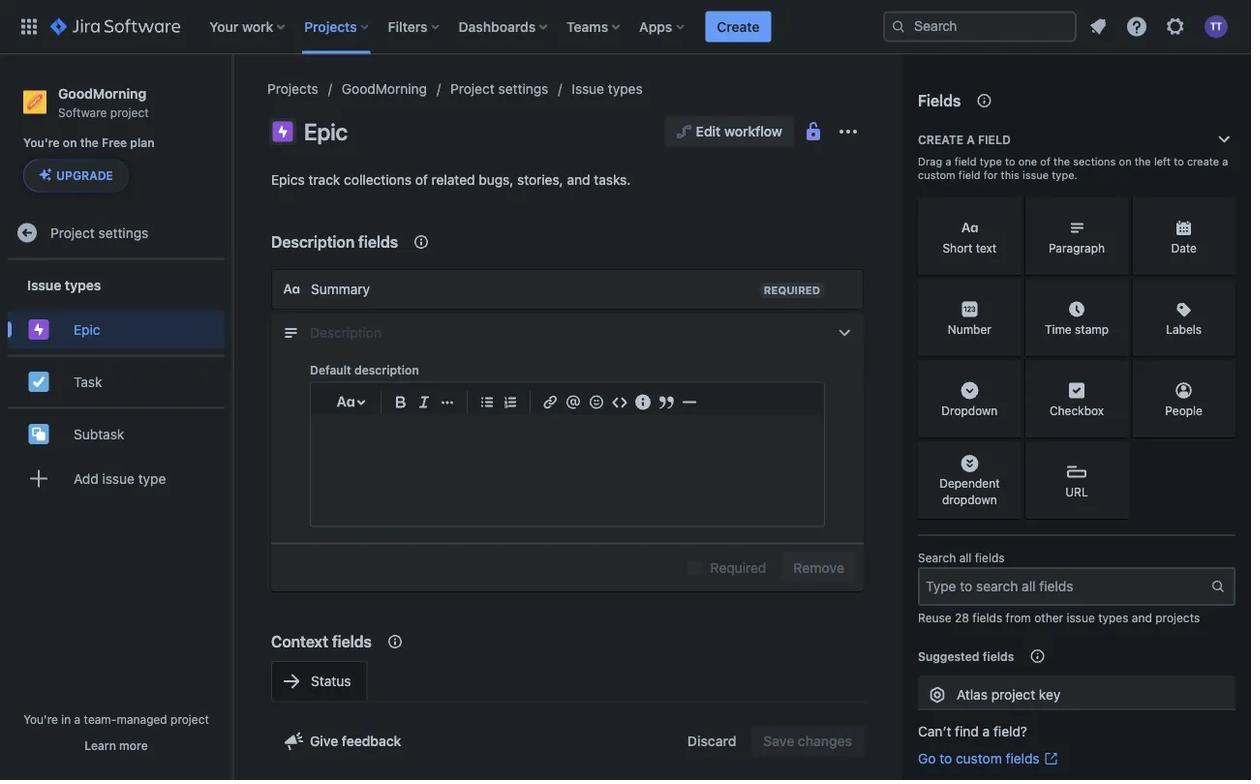 Task type: describe. For each thing, give the bounding box(es) containing it.
goodmorning for goodmorning software project
[[58, 85, 146, 101]]

on inside drag a field type to one of the sections on the left to create a custom field for this issue type.
[[1119, 155, 1132, 168]]

other
[[1035, 611, 1064, 625]]

banner containing your work
[[0, 0, 1251, 54]]

for
[[984, 169, 998, 182]]

projects for projects link
[[267, 81, 318, 97]]

status
[[311, 674, 351, 690]]

1 horizontal spatial to
[[1005, 155, 1016, 168]]

projects
[[1156, 611, 1200, 625]]

stamp
[[1075, 322, 1109, 336]]

number
[[948, 322, 992, 336]]

atlas
[[957, 687, 988, 703]]

fields left more information about the suggested fields image
[[983, 650, 1014, 663]]

learn
[[85, 739, 116, 753]]

apps
[[639, 18, 672, 34]]

give
[[310, 734, 338, 750]]

create for create a field
[[918, 133, 964, 146]]

0 vertical spatial required
[[764, 284, 820, 297]]

1 vertical spatial custom
[[956, 751, 1002, 767]]

you're on the free plan
[[23, 136, 155, 150]]

description
[[354, 364, 419, 377]]

type inside drag a field type to one of the sections on the left to create a custom field for this issue type.
[[980, 155, 1002, 168]]

discard button
[[676, 726, 748, 757]]

epic inside group
[[74, 321, 100, 337]]

a right find
[[983, 724, 990, 740]]

project settings inside "link"
[[50, 225, 148, 241]]

1 vertical spatial project
[[50, 225, 95, 241]]

atlas project key
[[957, 687, 1061, 703]]

go
[[918, 751, 936, 767]]

project inside button
[[992, 687, 1036, 703]]

a down more information about the fields icon
[[967, 133, 975, 146]]

atlas project key button
[[918, 676, 1236, 715]]

text styles image
[[334, 391, 357, 414]]

related
[[432, 172, 475, 188]]

bold ⌘b image
[[389, 391, 413, 414]]

stories,
[[517, 172, 563, 188]]

upgrade
[[56, 169, 113, 182]]

your profile and settings image
[[1205, 15, 1228, 38]]

code snippet image
[[608, 391, 631, 414]]

paragraph
[[1049, 241, 1105, 255]]

key
[[1039, 687, 1061, 703]]

in
[[61, 713, 71, 726]]

fields right 'all' at the bottom of the page
[[975, 552, 1005, 565]]

more information about the suggested fields image
[[1026, 645, 1049, 668]]

custom inside drag a field type to one of the sections on the left to create a custom field for this issue type.
[[918, 169, 956, 182]]

fields
[[918, 92, 961, 110]]

search
[[918, 552, 956, 565]]

team-
[[84, 713, 117, 726]]

issue inside drag a field type to one of the sections on the left to create a custom field for this issue type.
[[1023, 169, 1049, 182]]

more
[[119, 739, 148, 753]]

Type to search all fields text field
[[920, 570, 1211, 604]]

goodmorning link
[[342, 77, 427, 101]]

add issue type button
[[8, 459, 225, 498]]

discard
[[688, 734, 737, 750]]

feedback
[[342, 734, 401, 750]]

1 horizontal spatial project
[[450, 81, 495, 97]]

bugs,
[[479, 172, 514, 188]]

2 horizontal spatial types
[[1098, 611, 1129, 625]]

find
[[955, 724, 979, 740]]

all
[[960, 552, 972, 565]]

drag a field type to one of the sections on the left to create a custom field for this issue type.
[[918, 155, 1229, 182]]

epics track collections of related bugs, stories, and tasks.
[[271, 172, 631, 188]]

a right drag
[[946, 155, 952, 168]]

a right in
[[74, 713, 81, 726]]

sidebar navigation image
[[211, 77, 254, 116]]

0 horizontal spatial issue types
[[27, 277, 101, 293]]

create for create
[[717, 18, 760, 34]]

people
[[1166, 404, 1203, 417]]

dashboards button
[[453, 11, 555, 42]]

more options image
[[837, 120, 860, 143]]

epics
[[271, 172, 305, 188]]

0 vertical spatial project settings link
[[450, 77, 549, 101]]

close field configuration image
[[833, 322, 856, 345]]

context fields
[[271, 633, 372, 651]]

left
[[1154, 155, 1171, 168]]

more information image for dropdown
[[996, 362, 1020, 385]]

0 vertical spatial project settings
[[450, 81, 549, 97]]

1 vertical spatial types
[[65, 277, 101, 293]]

description fields
[[271, 233, 398, 251]]

one
[[1019, 155, 1037, 168]]

short text
[[943, 241, 997, 255]]

subtask
[[74, 426, 124, 442]]

work
[[242, 18, 273, 34]]

fields right 28
[[973, 611, 1003, 625]]

suggested fields
[[918, 650, 1014, 663]]

fields left more information about the context fields image
[[332, 633, 372, 651]]

managed
[[117, 713, 167, 726]]

primary element
[[12, 0, 883, 54]]

projects link
[[267, 77, 318, 101]]

you're for you're in a team-managed project
[[23, 713, 58, 726]]

epic link
[[8, 310, 225, 349]]

epic group
[[8, 304, 225, 355]]

workflow
[[724, 123, 783, 139]]

Search field
[[883, 11, 1077, 42]]

default description
[[310, 364, 419, 377]]

teams
[[567, 18, 608, 34]]

can't
[[918, 724, 952, 740]]

date
[[1171, 241, 1197, 255]]

create a field
[[918, 133, 1011, 146]]

go to custom fields link
[[918, 750, 1059, 769]]

0 horizontal spatial project settings link
[[8, 213, 225, 252]]

1 vertical spatial required
[[711, 560, 766, 576]]

create
[[1187, 155, 1220, 168]]

notifications image
[[1087, 15, 1110, 38]]

dropdown
[[942, 404, 998, 417]]

reuse
[[918, 611, 952, 625]]

your work button
[[204, 11, 293, 42]]

collections
[[344, 172, 412, 188]]

learn more
[[85, 739, 148, 753]]

give feedback
[[310, 734, 401, 750]]

context
[[271, 633, 328, 651]]

issue types link
[[572, 77, 643, 101]]

and for tasks.
[[567, 172, 590, 188]]

0 horizontal spatial issue
[[27, 277, 61, 293]]

more information about the context fields image
[[410, 231, 433, 254]]

info panel image
[[631, 391, 655, 414]]

0 horizontal spatial the
[[80, 136, 99, 150]]

default
[[310, 364, 351, 377]]

give feedback button
[[271, 726, 413, 757]]

you're in a team-managed project
[[23, 713, 209, 726]]

dashboards
[[459, 18, 536, 34]]

your
[[209, 18, 239, 34]]

1 horizontal spatial issue types
[[572, 81, 643, 97]]

more information image for labels
[[1211, 281, 1234, 304]]



Task type: vqa. For each thing, say whether or not it's contained in the screenshot.
expand "image"
no



Task type: locate. For each thing, give the bounding box(es) containing it.
1 horizontal spatial epic
[[304, 118, 348, 145]]

from
[[1006, 611, 1031, 625]]

issue up epic link at the top
[[27, 277, 61, 293]]

project settings link down dashboards dropdown button
[[450, 77, 549, 101]]

issue types up epic link at the top
[[27, 277, 101, 293]]

more formatting image
[[436, 391, 459, 414]]

required
[[764, 284, 820, 297], [711, 560, 766, 576]]

learn more button
[[85, 738, 148, 754]]

2 vertical spatial types
[[1098, 611, 1129, 625]]

field for drag
[[955, 155, 977, 168]]

projects
[[304, 18, 357, 34], [267, 81, 318, 97]]

1 more information image from the left
[[1103, 281, 1127, 304]]

1 horizontal spatial issue
[[1023, 169, 1049, 182]]

appswitcher icon image
[[17, 15, 41, 38]]

search all fields
[[918, 552, 1005, 565]]

more information image for dependent dropdown
[[996, 444, 1020, 467]]

url
[[1066, 485, 1088, 499]]

type inside button
[[138, 471, 166, 487]]

field for create
[[978, 133, 1011, 146]]

add issue type
[[74, 471, 166, 487]]

can't find a field?
[[918, 724, 1028, 740]]

description up default
[[310, 325, 382, 341]]

1 horizontal spatial issue
[[572, 81, 604, 97]]

projects up issue type icon on the top left
[[267, 81, 318, 97]]

1 horizontal spatial more information image
[[1211, 281, 1234, 304]]

project settings link
[[450, 77, 549, 101], [8, 213, 225, 252]]

0 vertical spatial on
[[63, 136, 77, 150]]

of left related
[[415, 172, 428, 188]]

1 horizontal spatial the
[[1054, 155, 1070, 168]]

you're left in
[[23, 713, 58, 726]]

settings image
[[1164, 15, 1187, 38]]

1 horizontal spatial project
[[171, 713, 209, 726]]

0 horizontal spatial create
[[717, 18, 760, 34]]

summary
[[311, 281, 370, 297]]

you're up upgrade button
[[23, 136, 60, 150]]

epic right issue type icon on the top left
[[304, 118, 348, 145]]

issue types
[[572, 81, 643, 97], [27, 277, 101, 293]]

goodmorning up software
[[58, 85, 146, 101]]

settings down the upgrade
[[98, 225, 148, 241]]

a right create
[[1223, 155, 1229, 168]]

0 horizontal spatial project
[[50, 225, 95, 241]]

help image
[[1125, 15, 1149, 38]]

this link will be opened in a new tab image
[[1044, 752, 1059, 767]]

0 vertical spatial projects
[[304, 18, 357, 34]]

2 vertical spatial field
[[959, 169, 981, 182]]

custom down drag
[[918, 169, 956, 182]]

sections
[[1073, 155, 1116, 168]]

project inside goodmorning software project
[[110, 105, 149, 119]]

group
[[8, 260, 225, 510]]

create inside button
[[717, 18, 760, 34]]

0 horizontal spatial types
[[65, 277, 101, 293]]

filters button
[[382, 11, 447, 42]]

1 vertical spatial you're
[[23, 713, 58, 726]]

issue
[[1023, 169, 1049, 182], [102, 471, 135, 487], [1067, 611, 1095, 625]]

2 vertical spatial issue
[[1067, 611, 1095, 625]]

0 vertical spatial settings
[[498, 81, 549, 97]]

2 horizontal spatial issue
[[1067, 611, 1095, 625]]

goodmorning for goodmorning
[[342, 81, 427, 97]]

fields left more information about the context fields icon
[[358, 233, 398, 251]]

28
[[955, 611, 969, 625]]

task link
[[8, 363, 225, 401]]

of right one
[[1041, 155, 1051, 168]]

issue down one
[[1023, 169, 1049, 182]]

field down create a field at the right top
[[955, 155, 977, 168]]

issue right add
[[102, 471, 135, 487]]

your work
[[209, 18, 273, 34]]

project down primary element
[[450, 81, 495, 97]]

type down "subtask" link
[[138, 471, 166, 487]]

projects inside popup button
[[304, 18, 357, 34]]

software
[[58, 105, 107, 119]]

2 horizontal spatial project
[[992, 687, 1036, 703]]

0 vertical spatial of
[[1041, 155, 1051, 168]]

1 horizontal spatial and
[[1132, 611, 1152, 625]]

more information image for paragraph
[[1103, 200, 1127, 223]]

filters
[[388, 18, 428, 34]]

0 vertical spatial issue
[[572, 81, 604, 97]]

more information image up dependent on the right bottom
[[996, 444, 1020, 467]]

go to custom fields
[[918, 751, 1040, 767]]

description up summary on the top left of the page
[[271, 233, 355, 251]]

0 vertical spatial types
[[608, 81, 643, 97]]

project settings link down the upgrade
[[8, 213, 225, 252]]

dependent dropdown
[[940, 477, 1000, 507]]

1 horizontal spatial goodmorning
[[342, 81, 427, 97]]

0 vertical spatial type
[[980, 155, 1002, 168]]

field left the for
[[959, 169, 981, 182]]

subtask link
[[8, 415, 225, 454]]

and
[[567, 172, 590, 188], [1132, 611, 1152, 625]]

short
[[943, 241, 973, 255]]

0 horizontal spatial goodmorning
[[58, 85, 146, 101]]

1 horizontal spatial types
[[608, 81, 643, 97]]

add
[[74, 471, 99, 487]]

divider image
[[678, 391, 701, 414]]

the left free
[[80, 136, 99, 150]]

on
[[63, 136, 77, 150], [1119, 155, 1132, 168]]

2 horizontal spatial the
[[1135, 155, 1151, 168]]

1 vertical spatial type
[[138, 471, 166, 487]]

time stamp
[[1045, 322, 1109, 336]]

edit
[[696, 123, 721, 139]]

reuse 28 fields from other issue types and projects
[[918, 611, 1200, 625]]

issue right other on the right of page
[[1067, 611, 1095, 625]]

italic ⌘i image
[[413, 391, 436, 414]]

0 horizontal spatial on
[[63, 136, 77, 150]]

issue inside add issue type button
[[102, 471, 135, 487]]

type
[[980, 155, 1002, 168], [138, 471, 166, 487]]

plan
[[130, 136, 155, 150]]

0 horizontal spatial of
[[415, 172, 428, 188]]

projects button
[[299, 11, 376, 42]]

settings down dashboards dropdown button
[[498, 81, 549, 97]]

task
[[74, 374, 102, 390]]

add issue type image
[[27, 467, 50, 490]]

dropdown
[[942, 493, 997, 507]]

goodmorning down "filters"
[[342, 81, 427, 97]]

1 horizontal spatial project settings link
[[450, 77, 549, 101]]

types up epic group
[[65, 277, 101, 293]]

type up the for
[[980, 155, 1002, 168]]

more information about the fields image
[[973, 89, 996, 112]]

project right managed
[[171, 713, 209, 726]]

mention image
[[562, 391, 585, 414]]

0 horizontal spatial epic
[[74, 321, 100, 337]]

1 horizontal spatial type
[[980, 155, 1002, 168]]

0 vertical spatial project
[[450, 81, 495, 97]]

emoji image
[[585, 391, 608, 414]]

search image
[[891, 19, 907, 34]]

link image
[[539, 391, 562, 414]]

to right left
[[1174, 155, 1184, 168]]

project up plan
[[110, 105, 149, 119]]

1 vertical spatial field
[[955, 155, 977, 168]]

1 vertical spatial issue types
[[27, 277, 101, 293]]

create right "apps" "dropdown button"
[[717, 18, 760, 34]]

types inside "link"
[[608, 81, 643, 97]]

of
[[1041, 155, 1051, 168], [415, 172, 428, 188]]

and left projects
[[1132, 611, 1152, 625]]

and for projects
[[1132, 611, 1152, 625]]

0 horizontal spatial type
[[138, 471, 166, 487]]

description for description
[[310, 325, 382, 341]]

drag
[[918, 155, 943, 168]]

1 vertical spatial project
[[992, 687, 1036, 703]]

0 horizontal spatial project settings
[[50, 225, 148, 241]]

goodmorning
[[342, 81, 427, 97], [58, 85, 146, 101]]

projects right work
[[304, 18, 357, 34]]

quote image
[[655, 391, 678, 414]]

1 vertical spatial of
[[415, 172, 428, 188]]

0 vertical spatial field
[[978, 133, 1011, 146]]

0 horizontal spatial and
[[567, 172, 590, 188]]

upgrade button
[[24, 160, 128, 191]]

checkbox
[[1050, 404, 1104, 417]]

1 vertical spatial epic
[[74, 321, 100, 337]]

project settings
[[450, 81, 549, 97], [50, 225, 148, 241]]

to up this
[[1005, 155, 1016, 168]]

custom down can't find a field?
[[956, 751, 1002, 767]]

types down apps
[[608, 81, 643, 97]]

0 vertical spatial create
[[717, 18, 760, 34]]

0 horizontal spatial more information image
[[1103, 281, 1127, 304]]

more information image for time stamp
[[1103, 281, 1127, 304]]

edit workflow button
[[665, 116, 794, 147]]

1 you're from the top
[[23, 136, 60, 150]]

more information image up paragraph
[[1103, 200, 1127, 223]]

0 vertical spatial issue
[[1023, 169, 1049, 182]]

0 vertical spatial project
[[110, 105, 149, 119]]

to right go
[[940, 751, 952, 767]]

apps button
[[634, 11, 692, 42]]

track
[[309, 172, 340, 188]]

epic up "task" at the top of page
[[74, 321, 100, 337]]

0 horizontal spatial project
[[110, 105, 149, 119]]

field up the for
[[978, 133, 1011, 146]]

1 vertical spatial projects
[[267, 81, 318, 97]]

issue down teams
[[572, 81, 604, 97]]

project settings down the upgrade
[[50, 225, 148, 241]]

1 horizontal spatial create
[[918, 133, 964, 146]]

description for description fields
[[271, 233, 355, 251]]

description
[[271, 233, 355, 251], [310, 325, 382, 341]]

project down upgrade button
[[50, 225, 95, 241]]

dependent
[[940, 477, 1000, 490]]

project left key
[[992, 687, 1036, 703]]

group containing issue types
[[8, 260, 225, 510]]

issue inside "link"
[[572, 81, 604, 97]]

more information image
[[1103, 281, 1127, 304], [1211, 281, 1234, 304]]

edit workflow
[[696, 123, 783, 139]]

on right the sections
[[1119, 155, 1132, 168]]

0 vertical spatial issue types
[[572, 81, 643, 97]]

more information image up the dropdown
[[996, 362, 1020, 385]]

1 vertical spatial project settings
[[50, 225, 148, 241]]

2 horizontal spatial to
[[1174, 155, 1184, 168]]

project settings down dashboards dropdown button
[[450, 81, 549, 97]]

you're for you're on the free plan
[[23, 136, 60, 150]]

1 vertical spatial issue
[[27, 277, 61, 293]]

custom
[[918, 169, 956, 182], [956, 751, 1002, 767]]

0 horizontal spatial to
[[940, 751, 952, 767]]

types down type to search all fields text box
[[1098, 611, 1129, 625]]

the left left
[[1135, 155, 1151, 168]]

teams button
[[561, 11, 628, 42]]

1 vertical spatial create
[[918, 133, 964, 146]]

projects for projects popup button
[[304, 18, 357, 34]]

goodmorning inside goodmorning software project
[[58, 85, 146, 101]]

free
[[102, 136, 127, 150]]

jira software image
[[50, 15, 180, 38], [50, 15, 180, 38]]

create button
[[705, 11, 771, 42]]

suggested
[[918, 650, 980, 663]]

2 more information image from the left
[[1211, 281, 1234, 304]]

0 vertical spatial epic
[[304, 118, 348, 145]]

fields inside go to custom fields link
[[1006, 751, 1040, 767]]

1 vertical spatial settings
[[98, 225, 148, 241]]

1 vertical spatial issue
[[102, 471, 135, 487]]

goodmorning software project
[[58, 85, 149, 119]]

text
[[976, 241, 997, 255]]

bullet list ⌘⇧8 image
[[476, 391, 499, 414]]

0 vertical spatial you're
[[23, 136, 60, 150]]

project
[[450, 81, 495, 97], [50, 225, 95, 241]]

2 you're from the top
[[23, 713, 58, 726]]

more information image for short text
[[996, 200, 1020, 223]]

1 vertical spatial description
[[310, 325, 382, 341]]

0 horizontal spatial settings
[[98, 225, 148, 241]]

banner
[[0, 0, 1251, 54]]

create up drag
[[918, 133, 964, 146]]

of inside drag a field type to one of the sections on the left to create a custom field for this issue type.
[[1041, 155, 1051, 168]]

issue
[[572, 81, 604, 97], [27, 277, 61, 293]]

types
[[608, 81, 643, 97], [65, 277, 101, 293], [1098, 611, 1129, 625]]

1 vertical spatial and
[[1132, 611, 1152, 625]]

the up type.
[[1054, 155, 1070, 168]]

0 vertical spatial and
[[567, 172, 590, 188]]

0 vertical spatial custom
[[918, 169, 956, 182]]

on up upgrade button
[[63, 136, 77, 150]]

and left 'tasks.'
[[567, 172, 590, 188]]

more information image
[[996, 200, 1020, 223], [1103, 200, 1127, 223], [996, 362, 1020, 385], [996, 444, 1020, 467]]

0 horizontal spatial issue
[[102, 471, 135, 487]]

0 vertical spatial description
[[271, 233, 355, 251]]

tasks.
[[594, 172, 631, 188]]

more information image down this
[[996, 200, 1020, 223]]

1 horizontal spatial settings
[[498, 81, 549, 97]]

2 vertical spatial project
[[171, 713, 209, 726]]

issue type icon image
[[271, 120, 294, 143]]

more information about the context fields image
[[383, 631, 407, 654]]

issue types down "teams" popup button
[[572, 81, 643, 97]]

labels
[[1166, 322, 1202, 336]]

1 horizontal spatial project settings
[[450, 81, 549, 97]]

1 horizontal spatial on
[[1119, 155, 1132, 168]]

1 vertical spatial on
[[1119, 155, 1132, 168]]

fields left this link will be opened in a new tab icon
[[1006, 751, 1040, 767]]

numbered list ⌘⇧7 image
[[499, 391, 522, 414]]

1 horizontal spatial of
[[1041, 155, 1051, 168]]

1 vertical spatial project settings link
[[8, 213, 225, 252]]

fields
[[358, 233, 398, 251], [975, 552, 1005, 565], [973, 611, 1003, 625], [332, 633, 372, 651], [983, 650, 1014, 663], [1006, 751, 1040, 767]]



